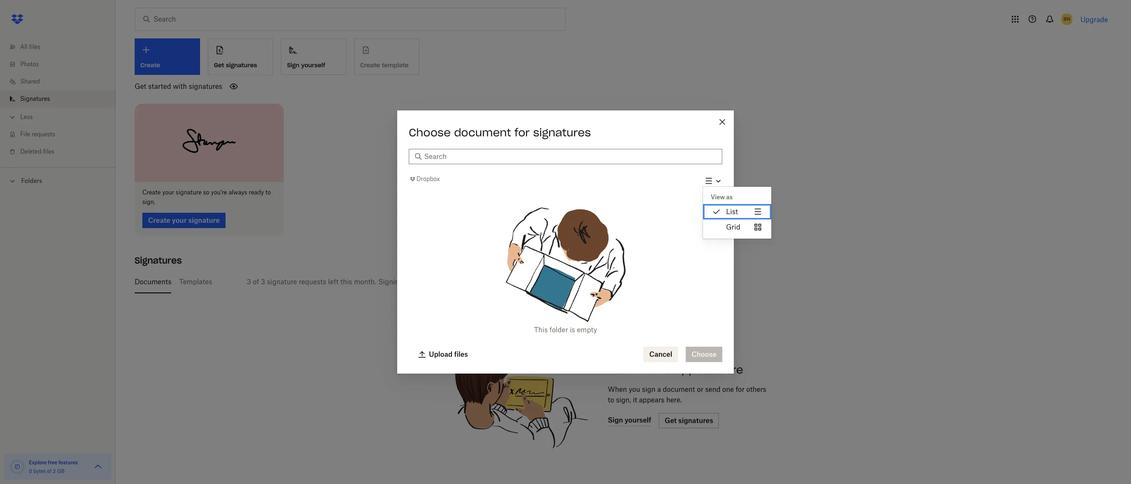 Task type: locate. For each thing, give the bounding box(es) containing it.
1 vertical spatial get
[[135, 82, 146, 90]]

0 horizontal spatial signature
[[176, 189, 202, 196]]

is right folder
[[570, 326, 575, 334]]

signatures inside dialog
[[533, 126, 591, 139]]

tab list containing documents
[[135, 271, 1104, 294]]

grid
[[726, 223, 741, 232]]

yourself right signing
[[405, 278, 430, 286]]

bytes
[[33, 469, 46, 475]]

upgrade link
[[1081, 15, 1108, 23]]

files inside all files 'link'
[[29, 43, 40, 51]]

signatures down shared
[[20, 95, 50, 102]]

signature
[[176, 189, 202, 196], [267, 278, 297, 286]]

document inside dialog
[[454, 126, 511, 139]]

of
[[253, 278, 259, 286], [47, 469, 51, 475]]

documents left templates
[[135, 278, 171, 286]]

Search text field
[[424, 152, 717, 162]]

of inside tab list
[[253, 278, 259, 286]]

1 horizontal spatial files
[[43, 148, 54, 155]]

get
[[214, 61, 224, 69], [135, 82, 146, 90]]

send
[[705, 386, 721, 394]]

1 vertical spatial signature
[[267, 278, 297, 286]]

1 horizontal spatial signature
[[267, 278, 297, 286]]

0 horizontal spatial files
[[29, 43, 40, 51]]

0 horizontal spatial signatures
[[189, 82, 222, 90]]

0 vertical spatial signature
[[176, 189, 202, 196]]

2 vertical spatial signatures
[[533, 126, 591, 139]]

1 vertical spatial signatures
[[189, 82, 222, 90]]

0 vertical spatial signatures
[[20, 95, 50, 102]]

get started with signatures
[[135, 82, 222, 90]]

2 horizontal spatial signatures
[[533, 126, 591, 139]]

1 vertical spatial yourself
[[405, 278, 430, 286]]

signatures for choose document for signatures
[[533, 126, 591, 139]]

signature inside tab list
[[267, 278, 297, 286]]

folders button
[[0, 174, 115, 188]]

0 vertical spatial get
[[214, 61, 224, 69]]

1 horizontal spatial to
[[608, 396, 614, 404]]

signatures
[[226, 61, 257, 69], [189, 82, 222, 90], [533, 126, 591, 139]]

dropbox link
[[409, 175, 440, 184]]

tab list
[[135, 271, 1104, 294]]

shared link
[[8, 73, 115, 90]]

is
[[432, 278, 438, 286], [570, 326, 575, 334]]

0 vertical spatial is
[[432, 278, 438, 286]]

for
[[515, 126, 530, 139], [736, 386, 745, 394]]

explore free features 0 bytes of 2 gb
[[29, 460, 78, 475]]

documents
[[135, 278, 171, 286], [608, 363, 671, 377]]

signatures
[[20, 95, 50, 102], [135, 255, 182, 266]]

here
[[718, 363, 743, 377]]

get signatures button
[[208, 38, 273, 75]]

all
[[20, 43, 28, 51]]

get left started at the top
[[135, 82, 146, 90]]

0 horizontal spatial document
[[454, 126, 511, 139]]

to down when
[[608, 396, 614, 404]]

upgrade
[[1081, 15, 1108, 23]]

0 horizontal spatial is
[[432, 278, 438, 286]]

documents for documents appear here
[[608, 363, 671, 377]]

1 vertical spatial signatures
[[135, 255, 182, 266]]

0 vertical spatial signatures
[[226, 61, 257, 69]]

folder
[[550, 326, 568, 334]]

get inside button
[[214, 61, 224, 69]]

1 horizontal spatial for
[[736, 386, 745, 394]]

documents up "you"
[[608, 363, 671, 377]]

yourself
[[301, 61, 325, 69], [405, 278, 430, 286]]

all files
[[20, 43, 40, 51]]

get up get started with signatures
[[214, 61, 224, 69]]

is inside choose document for signatures dialog
[[570, 326, 575, 334]]

1 vertical spatial for
[[736, 386, 745, 394]]

0 vertical spatial of
[[253, 278, 259, 286]]

0 horizontal spatial yourself
[[301, 61, 325, 69]]

1 horizontal spatial signatures
[[135, 255, 182, 266]]

deleted files
[[20, 148, 54, 155]]

0 vertical spatial to
[[265, 189, 271, 196]]

files for all files
[[29, 43, 40, 51]]

requests
[[32, 131, 55, 138], [299, 278, 326, 286]]

list radio item
[[703, 205, 771, 220]]

0 horizontal spatial for
[[515, 126, 530, 139]]

1 horizontal spatial signatures
[[226, 61, 257, 69]]

sign yourself button
[[281, 38, 346, 75]]

requests right file
[[32, 131, 55, 138]]

shared
[[20, 78, 40, 85]]

to inside when you sign a document or send one for others to sign, it appears here.
[[608, 396, 614, 404]]

photos link
[[8, 56, 115, 73]]

your
[[162, 189, 174, 196]]

features
[[58, 460, 78, 466]]

files inside deleted files link
[[43, 148, 54, 155]]

0 horizontal spatial to
[[265, 189, 271, 196]]

requests left left
[[299, 278, 326, 286]]

one
[[722, 386, 734, 394]]

free
[[48, 460, 57, 466]]

documents tab
[[135, 271, 171, 294]]

0 vertical spatial document
[[454, 126, 511, 139]]

1 horizontal spatial yourself
[[405, 278, 430, 286]]

1 horizontal spatial of
[[253, 278, 259, 286]]

1 horizontal spatial get
[[214, 61, 224, 69]]

list
[[0, 33, 115, 167]]

0 horizontal spatial 3
[[247, 278, 251, 286]]

less image
[[8, 113, 17, 122]]

deleted
[[20, 148, 42, 155]]

list
[[726, 208, 738, 216]]

when
[[608, 386, 627, 394]]

so
[[203, 189, 209, 196]]

0 horizontal spatial requests
[[32, 131, 55, 138]]

is left unlimited. in the bottom of the page
[[432, 278, 438, 286]]

0 horizontal spatial signatures
[[20, 95, 50, 102]]

1 vertical spatial files
[[43, 148, 54, 155]]

1 vertical spatial is
[[570, 326, 575, 334]]

0 vertical spatial documents
[[135, 278, 171, 286]]

to right ready
[[265, 189, 271, 196]]

1 horizontal spatial document
[[663, 386, 695, 394]]

1 horizontal spatial 3
[[261, 278, 265, 286]]

yourself right sign
[[301, 61, 325, 69]]

0 horizontal spatial documents
[[135, 278, 171, 286]]

signatures inside "list item"
[[20, 95, 50, 102]]

create
[[142, 189, 161, 196]]

1 vertical spatial to
[[608, 396, 614, 404]]

0 vertical spatial requests
[[32, 131, 55, 138]]

choose document for signatures dialog
[[397, 111, 771, 374]]

1 horizontal spatial is
[[570, 326, 575, 334]]

1 horizontal spatial documents
[[608, 363, 671, 377]]

0 horizontal spatial of
[[47, 469, 51, 475]]

1 vertical spatial document
[[663, 386, 695, 394]]

1 vertical spatial of
[[47, 469, 51, 475]]

others
[[747, 386, 767, 394]]

explore
[[29, 460, 47, 466]]

document
[[454, 126, 511, 139], [663, 386, 695, 394]]

signatures link
[[8, 90, 115, 108]]

yourself inside tab list
[[405, 278, 430, 286]]

choose document for signatures
[[409, 126, 591, 139]]

file requests
[[20, 131, 55, 138]]

3
[[247, 278, 251, 286], [261, 278, 265, 286]]

0 vertical spatial files
[[29, 43, 40, 51]]

files right the all
[[29, 43, 40, 51]]

templates
[[179, 278, 212, 286]]

list containing all files
[[0, 33, 115, 167]]

dropbox image
[[8, 10, 27, 29]]

0 vertical spatial yourself
[[301, 61, 325, 69]]

documents inside tab list
[[135, 278, 171, 286]]

1 vertical spatial requests
[[299, 278, 326, 286]]

gb
[[57, 469, 65, 475]]

0 vertical spatial for
[[515, 126, 530, 139]]

1 vertical spatial documents
[[608, 363, 671, 377]]

0 horizontal spatial get
[[135, 82, 146, 90]]

to
[[265, 189, 271, 196], [608, 396, 614, 404]]

files right deleted
[[43, 148, 54, 155]]

files
[[29, 43, 40, 51], [43, 148, 54, 155]]

get for get started with signatures
[[135, 82, 146, 90]]

signature inside create your signature so you're always ready to sign.
[[176, 189, 202, 196]]

choose
[[409, 126, 451, 139]]

left
[[328, 278, 339, 286]]

signatures up documents tab
[[135, 255, 182, 266]]



Task type: vqa. For each thing, say whether or not it's contained in the screenshot.
files associated with Deleted files
yes



Task type: describe. For each thing, give the bounding box(es) containing it.
1 3 from the left
[[247, 278, 251, 286]]

documents appear here
[[608, 363, 743, 377]]

ready
[[249, 189, 264, 196]]

2
[[53, 469, 56, 475]]

it
[[633, 396, 637, 404]]

signatures for get started with signatures
[[189, 82, 222, 90]]

month.
[[354, 278, 376, 286]]

you
[[629, 386, 640, 394]]

3 of 3 signature requests left this month. signing yourself is unlimited.
[[247, 278, 471, 286]]

sign.
[[142, 198, 155, 206]]

dropbox
[[417, 176, 440, 183]]

this
[[340, 278, 352, 286]]

here.
[[666, 396, 682, 404]]

signatures list item
[[0, 90, 115, 108]]

for inside dialog
[[515, 126, 530, 139]]

grid radio item
[[703, 220, 771, 235]]

quota usage element
[[10, 460, 25, 475]]

templates tab
[[179, 271, 212, 294]]

with
[[173, 82, 187, 90]]

yourself inside 'button'
[[301, 61, 325, 69]]

documents for documents
[[135, 278, 171, 286]]

of inside explore free features 0 bytes of 2 gb
[[47, 469, 51, 475]]

to inside create your signature so you're always ready to sign.
[[265, 189, 271, 196]]

sign,
[[616, 396, 631, 404]]

get signatures
[[214, 61, 257, 69]]

appears
[[639, 396, 665, 404]]

when you sign a document or send one for others to sign, it appears here.
[[608, 386, 767, 404]]

create your signature so you're always ready to sign.
[[142, 189, 271, 206]]

0
[[29, 469, 32, 475]]

sign
[[642, 386, 656, 394]]

view
[[711, 194, 725, 201]]

files for deleted files
[[43, 148, 54, 155]]

deleted files link
[[8, 143, 115, 161]]

started
[[148, 82, 171, 90]]

sign
[[287, 61, 299, 69]]

this
[[534, 326, 548, 334]]

photos
[[20, 61, 39, 68]]

file
[[20, 131, 30, 138]]

file requests link
[[8, 126, 115, 143]]

or
[[697, 386, 704, 394]]

2 3 from the left
[[261, 278, 265, 286]]

folders
[[21, 177, 42, 185]]

unlimited.
[[439, 278, 471, 286]]

this folder is empty
[[534, 326, 597, 334]]

get for get signatures
[[214, 61, 224, 69]]

empty
[[577, 326, 597, 334]]

you're
[[211, 189, 227, 196]]

sign yourself
[[287, 61, 325, 69]]

as
[[726, 194, 733, 201]]

document inside when you sign a document or send one for others to sign, it appears here.
[[663, 386, 695, 394]]

a
[[657, 386, 661, 394]]

always
[[229, 189, 247, 196]]

signing
[[378, 278, 403, 286]]

appear
[[675, 363, 715, 377]]

1 horizontal spatial requests
[[299, 278, 326, 286]]

view as
[[711, 194, 733, 201]]

all files link
[[8, 38, 115, 56]]

signatures inside button
[[226, 61, 257, 69]]

less
[[20, 114, 33, 121]]

for inside when you sign a document or send one for others to sign, it appears here.
[[736, 386, 745, 394]]



